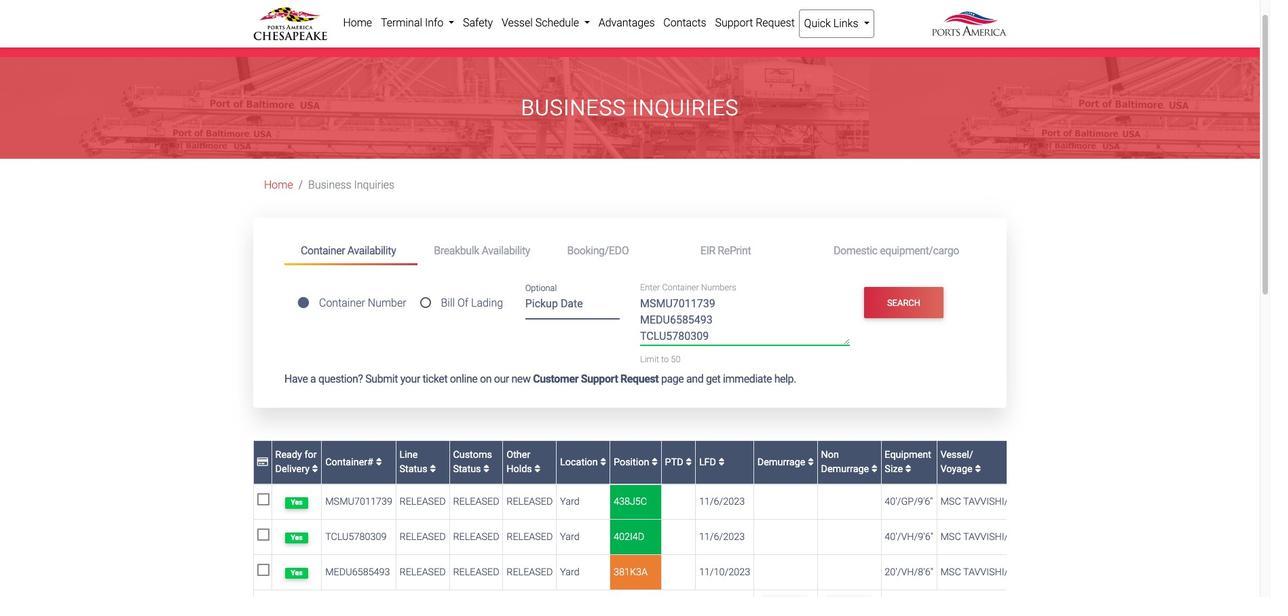 Task type: vqa. For each thing, say whether or not it's contained in the screenshot.


Task type: locate. For each thing, give the bounding box(es) containing it.
sort image down for
[[312, 465, 318, 474]]

sort image left non
[[808, 457, 814, 467]]

safety
[[463, 16, 493, 29]]

3 msc tavvishi/342a from the top
[[940, 567, 1031, 578]]

domestic
[[834, 244, 877, 257]]

1 horizontal spatial home
[[343, 16, 372, 29]]

status down line
[[400, 464, 427, 475]]

sort image right ptd link at bottom right
[[719, 457, 725, 467]]

booking/edo
[[567, 244, 629, 257]]

wednesday,
[[521, 31, 577, 44]]

november
[[580, 31, 627, 44]]

support up reefers
[[715, 16, 753, 29]]

1 msc from the top
[[940, 496, 961, 508]]

sort image inside demurrage link
[[808, 457, 814, 467]]

1 vertical spatial msc
[[940, 532, 961, 543]]

yes left medu6585493
[[291, 569, 303, 578]]

0 horizontal spatial support
[[581, 373, 618, 386]]

1 vertical spatial tavvishi/342a
[[963, 532, 1031, 543]]

bill
[[441, 297, 455, 310]]

the seagirt main gate will be extended to 5:30 pm on wednesday, november 1st. no exports or reefers during  extended hours.
[[275, 31, 853, 44]]

close image
[[997, 30, 1007, 46]]

links
[[833, 17, 858, 30]]

1 horizontal spatial request
[[756, 16, 795, 29]]

1 vertical spatial 11/6/2023
[[699, 532, 745, 543]]

non demurrage
[[821, 449, 871, 475]]

0 horizontal spatial to
[[453, 31, 461, 44]]

sort image right holds
[[534, 465, 541, 474]]

sort image right 'voyage'
[[975, 465, 981, 474]]

2 vertical spatial yes
[[291, 569, 303, 578]]

availability for container availability
[[347, 244, 396, 257]]

0 vertical spatial to
[[453, 31, 461, 44]]

2 msc from the top
[[940, 532, 961, 543]]

demurrage left non
[[757, 457, 808, 468]]

sort image left position
[[600, 457, 606, 467]]

2 tavvishi/342a from the top
[[963, 532, 1031, 543]]

business
[[521, 95, 626, 121], [308, 179, 351, 192]]

support right customer
[[581, 373, 618, 386]]

2 vertical spatial container
[[319, 297, 365, 310]]

extended
[[408, 31, 450, 44], [780, 31, 822, 44]]

1 msc tavvishi/342a from the top
[[940, 496, 1031, 508]]

demurrage link
[[757, 457, 814, 468]]

customer
[[533, 373, 578, 386]]

availability right breakbulk
[[482, 244, 530, 257]]

0 vertical spatial tavvishi/342a
[[963, 496, 1031, 508]]

to left 5:30
[[453, 31, 461, 44]]

msc tavvishi/342a for 20'/vh/8'6"
[[940, 567, 1031, 578]]

your
[[400, 373, 420, 386]]

sort image for size
[[905, 465, 911, 474]]

yard for 438j5c
[[560, 496, 579, 508]]

to
[[453, 31, 461, 44], [661, 354, 669, 365]]

0 vertical spatial yard
[[560, 496, 579, 508]]

2 11/6/2023 from the top
[[699, 532, 745, 543]]

location
[[560, 457, 600, 468]]

tavvishi/342a for 40'/vh/9'6"
[[963, 532, 1031, 543]]

line status
[[400, 449, 430, 475]]

0 vertical spatial on
[[506, 31, 518, 44]]

container up container number
[[301, 244, 345, 257]]

11/6/2023 down lfd link
[[699, 496, 745, 508]]

3 msc from the top
[[940, 567, 961, 578]]

1 vertical spatial home link
[[264, 179, 293, 192]]

2 msc tavvishi/342a from the top
[[940, 532, 1031, 543]]

container inside container availability link
[[301, 244, 345, 257]]

3 tavvishi/342a from the top
[[963, 567, 1031, 578]]

0 horizontal spatial home
[[264, 179, 293, 192]]

sort image left line
[[376, 457, 382, 467]]

msc down 'voyage'
[[940, 496, 961, 508]]

1 availability from the left
[[347, 244, 396, 257]]

11/6/2023 for 402i4d
[[699, 532, 745, 543]]

0 vertical spatial container
[[301, 244, 345, 257]]

request up during
[[756, 16, 795, 29]]

availability
[[347, 244, 396, 257], [482, 244, 530, 257]]

status
[[400, 464, 427, 475], [453, 464, 481, 475]]

quick
[[804, 17, 831, 30]]

yes
[[291, 498, 303, 507], [291, 534, 303, 542], [291, 569, 303, 578]]

page
[[661, 373, 684, 386]]

1 horizontal spatial business
[[521, 95, 626, 121]]

11/10/2023
[[699, 567, 750, 578]]

0 horizontal spatial home link
[[264, 179, 293, 192]]

sort image left lfd
[[686, 457, 692, 467]]

0 vertical spatial yes
[[291, 498, 303, 507]]

sort image down equipment
[[905, 465, 911, 474]]

the
[[275, 31, 292, 44]]

1 horizontal spatial inquiries
[[632, 95, 739, 121]]

search button
[[864, 287, 944, 319]]

status inside customs status
[[453, 464, 481, 475]]

msc tavvishi/342a
[[940, 496, 1031, 508], [940, 532, 1031, 543], [940, 567, 1031, 578]]

sort image inside ptd link
[[686, 457, 692, 467]]

status inside line status
[[400, 464, 427, 475]]

online
[[450, 373, 478, 386]]

2 yes from the top
[[291, 534, 303, 542]]

to left 50
[[661, 354, 669, 365]]

home link
[[339, 10, 376, 37], [264, 179, 293, 192]]

tavvishi/342a
[[963, 496, 1031, 508], [963, 532, 1031, 543], [963, 567, 1031, 578]]

contacts link
[[659, 10, 711, 37]]

container availability
[[301, 244, 396, 257]]

extended down info
[[408, 31, 450, 44]]

demurrage down non
[[821, 464, 869, 475]]

msc for 20'/vh/8'6"
[[940, 567, 961, 578]]

msc right 20'/vh/8'6"
[[940, 567, 961, 578]]

0 horizontal spatial on
[[480, 373, 492, 386]]

status down customs
[[453, 464, 481, 475]]

2 vertical spatial msc
[[940, 567, 961, 578]]

sort image inside position link
[[652, 457, 658, 467]]

on down vessel
[[506, 31, 518, 44]]

hours.
[[825, 31, 853, 44]]

optional
[[525, 283, 557, 293]]

2 status from the left
[[453, 464, 481, 475]]

0 horizontal spatial extended
[[408, 31, 450, 44]]

yes for medu6585493
[[291, 569, 303, 578]]

1 yard from the top
[[560, 496, 579, 508]]

1 vertical spatial home
[[264, 179, 293, 192]]

of
[[458, 297, 468, 310]]

container right enter
[[662, 283, 699, 293]]

availability up container number
[[347, 244, 396, 257]]

0 horizontal spatial status
[[400, 464, 427, 475]]

info
[[425, 16, 443, 29]]

1 11/6/2023 from the top
[[699, 496, 745, 508]]

eir
[[700, 244, 715, 257]]

0 vertical spatial home
[[343, 16, 372, 29]]

1 status from the left
[[400, 464, 427, 475]]

sort image left ptd
[[652, 457, 658, 467]]

sort image left size
[[871, 465, 878, 474]]

40'/gp/9'6"
[[885, 496, 933, 508]]

msc for 40'/vh/9'6"
[[940, 532, 961, 543]]

advantages
[[599, 16, 655, 29]]

11/6/2023 up 11/10/2023
[[699, 532, 745, 543]]

yard for 381k3a
[[560, 567, 579, 578]]

request down limit
[[620, 373, 659, 386]]

contacts
[[663, 16, 706, 29]]

sort image inside location link
[[600, 457, 606, 467]]

0 vertical spatial msc
[[940, 496, 961, 508]]

0 vertical spatial inquiries
[[632, 95, 739, 121]]

1 tavvishi/342a from the top
[[963, 496, 1031, 508]]

vessel
[[502, 16, 533, 29]]

0 horizontal spatial inquiries
[[354, 179, 395, 192]]

terminal info link
[[376, 10, 459, 37]]

1 vertical spatial msc tavvishi/342a
[[940, 532, 1031, 543]]

msc right 40'/vh/9'6"
[[940, 532, 961, 543]]

1 horizontal spatial availability
[[482, 244, 530, 257]]

sort image
[[719, 457, 725, 467], [534, 465, 541, 474], [871, 465, 878, 474], [905, 465, 911, 474], [975, 465, 981, 474]]

lading
[[471, 297, 503, 310]]

1 horizontal spatial status
[[453, 464, 481, 475]]

yard down location
[[560, 496, 579, 508]]

sort image
[[376, 457, 382, 467], [600, 457, 606, 467], [652, 457, 658, 467], [686, 457, 692, 467], [808, 457, 814, 467], [312, 465, 318, 474], [430, 465, 436, 474], [483, 465, 490, 474]]

yard for 402i4d
[[560, 532, 579, 543]]

50
[[671, 354, 681, 365]]

vessel schedule link
[[497, 10, 594, 37]]

on inside alert
[[506, 31, 518, 44]]

381k3a
[[614, 567, 648, 578]]

quick links link
[[799, 10, 874, 38]]

request
[[756, 16, 795, 29], [620, 373, 659, 386]]

enter
[[640, 283, 660, 293]]

no
[[650, 31, 663, 44]]

0 vertical spatial request
[[756, 16, 795, 29]]

1 horizontal spatial home link
[[339, 10, 376, 37]]

2 vertical spatial msc tavvishi/342a
[[940, 567, 1031, 578]]

2 availability from the left
[[482, 244, 530, 257]]

customs status
[[453, 449, 492, 475]]

1 horizontal spatial to
[[661, 354, 669, 365]]

yard left the 402i4d
[[560, 532, 579, 543]]

1 vertical spatial business
[[308, 179, 351, 192]]

0 vertical spatial msc tavvishi/342a
[[940, 496, 1031, 508]]

3 yes from the top
[[291, 569, 303, 578]]

have a question? submit your ticket online on our new customer support request page and get immediate help.
[[284, 373, 796, 386]]

1 horizontal spatial demurrage
[[821, 464, 869, 475]]

other
[[507, 449, 530, 461]]

submit
[[365, 373, 398, 386]]

1 horizontal spatial on
[[506, 31, 518, 44]]

sort image inside lfd link
[[719, 457, 725, 467]]

3 yard from the top
[[560, 567, 579, 578]]

1 yes from the top
[[291, 498, 303, 507]]

domestic equipment/cargo
[[834, 244, 959, 257]]

extended down quick
[[780, 31, 822, 44]]

sort image left customs status
[[430, 465, 436, 474]]

on left our
[[480, 373, 492, 386]]

0 horizontal spatial request
[[620, 373, 659, 386]]

yard left 381k3a
[[560, 567, 579, 578]]

home
[[343, 16, 372, 29], [264, 179, 293, 192]]

1 horizontal spatial extended
[[780, 31, 822, 44]]

container
[[301, 244, 345, 257], [662, 283, 699, 293], [319, 297, 365, 310]]

yes left tclu5780309
[[291, 534, 303, 542]]

vessel/
[[940, 449, 973, 461]]

0 vertical spatial 11/6/2023
[[699, 496, 745, 508]]

2 vertical spatial tavvishi/342a
[[963, 567, 1031, 578]]

yes down delivery
[[291, 498, 303, 507]]

question?
[[318, 373, 363, 386]]

msc
[[940, 496, 961, 508], [940, 532, 961, 543], [940, 567, 961, 578]]

msc tavvishi/342a for 40'/gp/9'6"
[[940, 496, 1031, 508]]

container left number
[[319, 297, 365, 310]]

2 vertical spatial yard
[[560, 567, 579, 578]]

1 vertical spatial business inquiries
[[308, 179, 395, 192]]

0 horizontal spatial availability
[[347, 244, 396, 257]]

Enter Container Numbers text field
[[640, 296, 850, 346]]

1 vertical spatial yard
[[560, 532, 579, 543]]

1 vertical spatial yes
[[291, 534, 303, 542]]

non
[[821, 449, 839, 461]]

during
[[749, 31, 777, 44]]

1 horizontal spatial business inquiries
[[521, 95, 739, 121]]

11/6/2023
[[699, 496, 745, 508], [699, 532, 745, 543]]

0 horizontal spatial business
[[308, 179, 351, 192]]

1 horizontal spatial support
[[715, 16, 753, 29]]

tavvishi/342a for 20'/vh/8'6"
[[963, 567, 1031, 578]]

container#
[[325, 457, 376, 468]]

2 yard from the top
[[560, 532, 579, 543]]

20'/vh/8'6"
[[885, 567, 933, 578]]



Task type: describe. For each thing, give the bounding box(es) containing it.
sort image for voyage
[[975, 465, 981, 474]]

get
[[706, 373, 721, 386]]

home for leftmost home link
[[264, 179, 293, 192]]

0 vertical spatial home link
[[339, 10, 376, 37]]

other holds
[[507, 449, 534, 475]]

ptd
[[665, 457, 686, 468]]

booking/edo link
[[551, 239, 684, 264]]

the seagirt main gate will be extended to 5:30 pm on wednesday, november 1st. no exports or reefers during  extended hours. alert
[[0, 19, 1260, 57]]

advantages link
[[594, 10, 659, 37]]

0 vertical spatial support
[[715, 16, 753, 29]]

safety link
[[459, 10, 497, 37]]

tavvishi/342a for 40'/gp/9'6"
[[963, 496, 1031, 508]]

1 vertical spatial to
[[661, 354, 669, 365]]

breakbulk availability link
[[418, 239, 551, 264]]

voyage
[[940, 464, 973, 475]]

0 vertical spatial business inquiries
[[521, 95, 739, 121]]

sort image for demurrage
[[871, 465, 878, 474]]

for
[[304, 449, 317, 461]]

limit
[[640, 354, 659, 365]]

bullhorn image
[[253, 30, 275, 45]]

quick links
[[804, 17, 861, 30]]

our
[[494, 373, 509, 386]]

line
[[400, 449, 418, 461]]

credit card image
[[257, 457, 268, 467]]

help.
[[774, 373, 796, 386]]

holds
[[507, 464, 532, 475]]

terminal
[[381, 16, 422, 29]]

customer support request link
[[533, 373, 659, 386]]

status for line
[[400, 464, 427, 475]]

1 extended from the left
[[408, 31, 450, 44]]

container availability link
[[284, 239, 418, 266]]

sort image down customs
[[483, 465, 490, 474]]

msc for 40'/gp/9'6"
[[940, 496, 961, 508]]

search
[[887, 298, 921, 308]]

schedule
[[535, 16, 579, 29]]

equipment size
[[885, 449, 931, 475]]

pm
[[488, 31, 503, 44]]

exports
[[666, 31, 700, 44]]

delivery
[[275, 464, 310, 475]]

demurrage inside non demurrage
[[821, 464, 869, 475]]

limit to 50
[[640, 354, 681, 365]]

have
[[284, 373, 308, 386]]

reefers
[[715, 31, 746, 44]]

home for home link to the top
[[343, 16, 372, 29]]

position link
[[614, 457, 658, 468]]

reprint
[[718, 244, 751, 257]]

lfd link
[[699, 457, 725, 468]]

equipment/cargo
[[880, 244, 959, 257]]

availability for breakbulk availability
[[482, 244, 530, 257]]

402i4d
[[614, 532, 644, 543]]

container# link
[[325, 457, 382, 468]]

11/6/2023 for 438j5c
[[699, 496, 745, 508]]

ready
[[275, 449, 302, 461]]

yes for tclu5780309
[[291, 534, 303, 542]]

will
[[377, 31, 390, 44]]

main
[[330, 31, 351, 44]]

2 extended from the left
[[780, 31, 822, 44]]

breakbulk
[[434, 244, 479, 257]]

terminal info
[[381, 16, 446, 29]]

position
[[614, 457, 652, 468]]

container for container availability
[[301, 244, 345, 257]]

ready for delivery
[[275, 449, 317, 475]]

number
[[368, 297, 406, 310]]

a
[[310, 373, 316, 386]]

gate
[[354, 31, 374, 44]]

yes for msmu7011739
[[291, 498, 303, 507]]

sort image inside container# link
[[376, 457, 382, 467]]

1 vertical spatial support
[[581, 373, 618, 386]]

0 horizontal spatial demurrage
[[757, 457, 808, 468]]

40'/vh/9'6"
[[885, 532, 933, 543]]

medu6585493
[[325, 567, 390, 578]]

container for container number
[[319, 297, 365, 310]]

container number
[[319, 297, 406, 310]]

to inside alert
[[453, 31, 461, 44]]

sort image for holds
[[534, 465, 541, 474]]

Optional text field
[[525, 293, 620, 320]]

and
[[686, 373, 704, 386]]

breakbulk availability
[[434, 244, 530, 257]]

size
[[885, 464, 903, 475]]

1st.
[[630, 31, 647, 44]]

be
[[393, 31, 405, 44]]

location link
[[560, 457, 606, 468]]

1 vertical spatial on
[[480, 373, 492, 386]]

1 vertical spatial request
[[620, 373, 659, 386]]

immediate
[[723, 373, 772, 386]]

customs
[[453, 449, 492, 461]]

support request
[[715, 16, 795, 29]]

0 vertical spatial business
[[521, 95, 626, 121]]

status for customs
[[453, 464, 481, 475]]

bill of lading
[[441, 297, 503, 310]]

new
[[511, 373, 531, 386]]

0 horizontal spatial business inquiries
[[308, 179, 395, 192]]

equipment
[[885, 449, 931, 461]]

438j5c
[[614, 496, 647, 508]]

or
[[703, 31, 712, 44]]

lfd
[[699, 457, 719, 468]]

1 vertical spatial inquiries
[[354, 179, 395, 192]]

seagirt
[[295, 31, 327, 44]]

eir reprint
[[700, 244, 751, 257]]

5:30
[[464, 31, 485, 44]]

ticket
[[423, 373, 448, 386]]

msc tavvishi/342a for 40'/vh/9'6"
[[940, 532, 1031, 543]]

support request link
[[711, 10, 799, 37]]

1 vertical spatial container
[[662, 283, 699, 293]]

ptd link
[[665, 457, 692, 468]]



